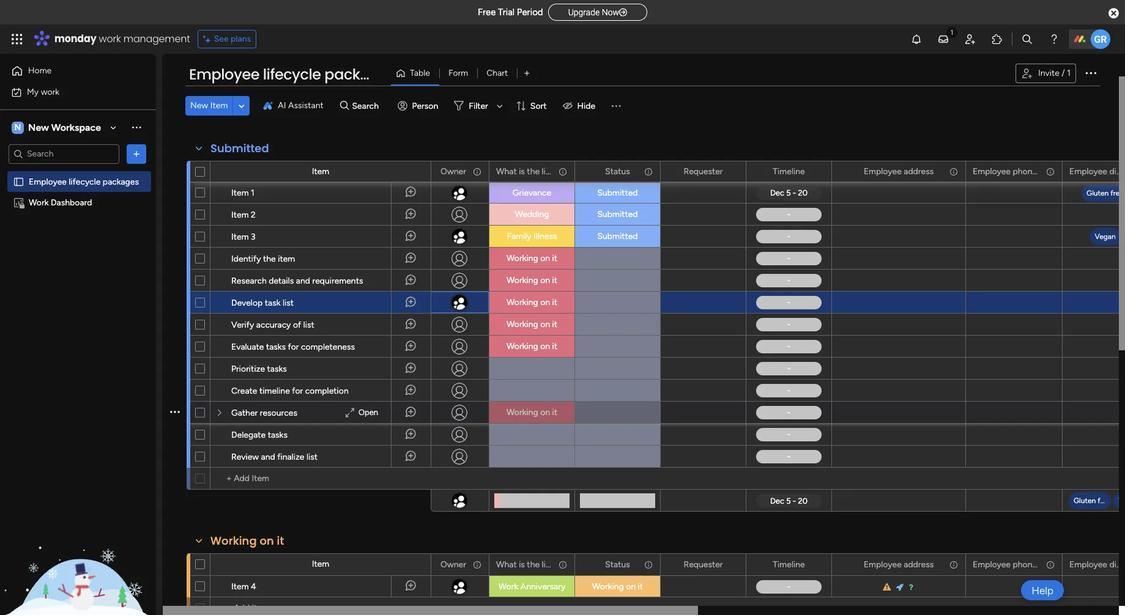 Task type: locate. For each thing, give the bounding box(es) containing it.
0 vertical spatial timeline
[[773, 166, 806, 177]]

home
[[28, 66, 52, 76]]

chart
[[487, 68, 508, 78]]

research details and requirements
[[231, 276, 363, 287]]

0 horizontal spatial new
[[28, 122, 49, 133]]

notifications image
[[911, 33, 923, 45]]

what up grievance
[[497, 166, 517, 177]]

Employee lifecycle packages field
[[186, 64, 396, 85]]

0 vertical spatial and
[[296, 276, 310, 287]]

task
[[265, 298, 281, 309]]

2 status from the top
[[606, 560, 631, 570]]

phone
[[1014, 166, 1038, 177], [1014, 560, 1038, 570]]

event? for second what is the life event? 'field'
[[556, 560, 582, 570]]

the up grievance
[[527, 166, 540, 177]]

anniversary
[[521, 582, 566, 593]]

family illness
[[507, 231, 558, 242]]

1 vertical spatial timeline
[[773, 560, 806, 570]]

family
[[507, 231, 532, 242]]

event?
[[556, 166, 582, 177], [556, 560, 582, 570]]

0 vertical spatial packages
[[325, 64, 396, 84]]

develop task list
[[231, 298, 294, 309]]

2 employee dieta from the top
[[1070, 560, 1126, 570]]

upgrade now
[[569, 7, 620, 17]]

working on it
[[507, 253, 558, 264], [507, 276, 558, 286], [507, 298, 558, 308], [507, 320, 558, 330], [507, 342, 558, 352], [507, 408, 558, 418], [211, 534, 284, 549], [593, 582, 644, 593]]

gluten free up vegan in the right of the page
[[1087, 189, 1125, 198]]

list for finalize
[[307, 452, 318, 463]]

open
[[359, 408, 378, 418]]

the for second what is the life event? 'field'
[[527, 560, 540, 570]]

for down of
[[288, 342, 299, 353]]

1 vertical spatial lifecycle
[[69, 177, 101, 187]]

1 horizontal spatial packages
[[325, 64, 396, 84]]

Employee address field
[[861, 165, 937, 178], [861, 559, 937, 572]]

2 vertical spatial tasks
[[268, 430, 288, 441]]

options image
[[1084, 65, 1099, 80], [558, 161, 566, 182], [729, 161, 738, 182], [949, 161, 958, 182], [472, 555, 481, 576], [729, 555, 738, 576]]

3
[[251, 232, 256, 242]]

Status field
[[603, 165, 634, 178], [603, 559, 634, 572]]

1 what is the life event? from the top
[[497, 166, 582, 177]]

1 vertical spatial tasks
[[267, 364, 287, 375]]

1 life from the top
[[542, 166, 554, 177]]

list right of
[[303, 320, 315, 331]]

free up vegan in the right of the page
[[1111, 189, 1125, 198]]

verify accuracy of list
[[231, 320, 315, 331]]

0 vertical spatial for
[[288, 342, 299, 353]]

form
[[449, 68, 469, 78]]

2 dieta from the top
[[1110, 560, 1126, 570]]

requirements
[[313, 276, 363, 287]]

work for work anniversary
[[499, 582, 519, 593]]

1 vertical spatial 1
[[251, 188, 255, 198]]

1 vertical spatial work
[[41, 87, 59, 97]]

list right the finalize
[[307, 452, 318, 463]]

see plans
[[214, 34, 251, 44]]

1 image
[[947, 25, 958, 39]]

0 horizontal spatial work
[[29, 197, 49, 208]]

submitted
[[211, 141, 269, 156], [598, 188, 638, 198], [598, 209, 638, 220], [598, 231, 638, 242]]

1 status from the top
[[606, 166, 631, 177]]

0 vertical spatial what is the life event?
[[497, 166, 582, 177]]

item inside button
[[210, 100, 228, 111]]

1 vertical spatial address
[[904, 560, 934, 570]]

1 vertical spatial status
[[606, 560, 631, 570]]

1 vertical spatial dieta
[[1110, 560, 1126, 570]]

arrow down image
[[493, 99, 507, 113]]

1 right the /
[[1068, 68, 1071, 78]]

item 2
[[231, 210, 256, 220]]

work
[[99, 32, 121, 46], [41, 87, 59, 97]]

0 horizontal spatial work
[[41, 87, 59, 97]]

column information image for status
[[644, 167, 654, 177]]

1 vertical spatial event?
[[556, 560, 582, 570]]

2 vertical spatial the
[[527, 560, 540, 570]]

1 vertical spatial and
[[261, 452, 275, 463]]

0 vertical spatial employee address field
[[861, 165, 937, 178]]

1 horizontal spatial employee lifecycle packages
[[189, 64, 396, 84]]

0 horizontal spatial employee lifecycle packages
[[29, 177, 139, 187]]

my work button
[[7, 82, 132, 102]]

address
[[904, 166, 934, 177], [904, 560, 934, 570]]

1 vertical spatial phone
[[1014, 560, 1038, 570]]

research
[[231, 276, 267, 287]]

0 vertical spatial owner
[[441, 166, 467, 177]]

0 vertical spatial employee address
[[864, 166, 934, 177]]

item 1
[[231, 188, 255, 198]]

new item button
[[186, 96, 233, 116]]

0 vertical spatial employee dieta
[[1070, 166, 1126, 177]]

2 timeline from the top
[[773, 560, 806, 570]]

1 horizontal spatial new
[[190, 100, 208, 111]]

1 employee phone number from the top
[[973, 166, 1069, 177]]

identify
[[231, 254, 261, 264]]

gluten
[[1087, 189, 1110, 198], [1075, 497, 1097, 505]]

new for new workspace
[[28, 122, 49, 133]]

0 vertical spatial work
[[29, 197, 49, 208]]

employee lifecycle packages up dashboard
[[29, 177, 139, 187]]

0 vertical spatial gluten
[[1087, 189, 1110, 198]]

tasks
[[266, 342, 286, 353], [267, 364, 287, 375], [268, 430, 288, 441]]

2 is from the top
[[519, 560, 525, 570]]

new inside button
[[190, 100, 208, 111]]

and
[[296, 276, 310, 287], [261, 452, 275, 463]]

0 vertical spatial number
[[1040, 166, 1069, 177]]

lottie animation image
[[0, 492, 156, 616]]

details
[[269, 276, 294, 287]]

1 phone from the top
[[1014, 166, 1038, 177]]

1 vertical spatial the
[[263, 254, 276, 264]]

option
[[0, 171, 156, 173]]

of
[[293, 320, 301, 331]]

is for 1st what is the life event? 'field' from the top of the page
[[519, 166, 525, 177]]

list
[[283, 298, 294, 309], [303, 320, 315, 331], [307, 452, 318, 463]]

list box
[[0, 169, 156, 378]]

1 employee dieta from the top
[[1070, 166, 1126, 177]]

1 up 2
[[251, 188, 255, 198]]

gluten up vegan in the right of the page
[[1087, 189, 1110, 198]]

ai assistant button
[[259, 96, 329, 116]]

packages down workspace options icon
[[103, 177, 139, 187]]

employee lifecycle packages up ai assistant button
[[189, 64, 396, 84]]

filter button
[[450, 96, 507, 116]]

what is the life event? up grievance
[[497, 166, 582, 177]]

1 vertical spatial packages
[[103, 177, 139, 187]]

1 vertical spatial is
[[519, 560, 525, 570]]

1 requester field from the top
[[681, 165, 726, 178]]

home button
[[7, 61, 132, 81]]

2 phone from the top
[[1014, 560, 1038, 570]]

life up grievance
[[542, 166, 554, 177]]

what is the life event? up anniversary
[[497, 560, 582, 570]]

inbox image
[[938, 33, 950, 45]]

column information image
[[473, 167, 482, 177], [558, 167, 568, 177], [644, 167, 654, 177], [950, 167, 959, 177], [1046, 561, 1056, 570]]

work inside button
[[41, 87, 59, 97]]

dashboard
[[51, 197, 92, 208]]

0 vertical spatial employee dieta field
[[1067, 165, 1126, 178]]

0 vertical spatial employee phone number
[[973, 166, 1069, 177]]

1 vertical spatial employee dieta
[[1070, 560, 1126, 570]]

0 vertical spatial event?
[[556, 166, 582, 177]]

employee dieta for first employee dieta 'field' from the bottom of the page
[[1070, 560, 1126, 570]]

work right my
[[41, 87, 59, 97]]

2 life from the top
[[542, 560, 554, 570]]

tasks down accuracy at the left of the page
[[266, 342, 286, 353]]

2 employee phone number field from the top
[[970, 559, 1069, 572]]

and right details
[[296, 276, 310, 287]]

1 vertical spatial list
[[303, 320, 315, 331]]

column information image
[[1046, 167, 1056, 177], [473, 561, 482, 570], [558, 561, 568, 570], [644, 561, 654, 570], [950, 561, 959, 570]]

0 vertical spatial work
[[99, 32, 121, 46]]

1 horizontal spatial lifecycle
[[263, 64, 321, 84]]

is for second what is the life event? 'field'
[[519, 560, 525, 570]]

new left angle down image
[[190, 100, 208, 111]]

gluten left ve at the right
[[1075, 497, 1097, 505]]

search everything image
[[1022, 33, 1034, 45]]

1 dieta from the top
[[1110, 166, 1126, 177]]

prioritize
[[231, 364, 265, 375]]

delegate tasks
[[231, 430, 288, 441]]

lifecycle
[[263, 64, 321, 84], [69, 177, 101, 187]]

0 vertical spatial tasks
[[266, 342, 286, 353]]

new for new item
[[190, 100, 208, 111]]

list right task
[[283, 298, 294, 309]]

0 vertical spatial what
[[497, 166, 517, 177]]

is up grievance
[[519, 166, 525, 177]]

review and finalize list
[[231, 452, 318, 463]]

employee dieta
[[1070, 166, 1126, 177], [1070, 560, 1126, 570]]

2
[[251, 210, 256, 220]]

what up work anniversary
[[497, 560, 517, 570]]

1 vertical spatial owner
[[441, 560, 467, 570]]

0 vertical spatial new
[[190, 100, 208, 111]]

number
[[1040, 166, 1069, 177], [1040, 560, 1069, 570]]

life
[[542, 166, 554, 177], [542, 560, 554, 570]]

0 horizontal spatial packages
[[103, 177, 139, 187]]

column information image for owner
[[473, 167, 482, 177]]

1 horizontal spatial work
[[499, 582, 519, 593]]

tasks up timeline
[[267, 364, 287, 375]]

workspace options image
[[130, 121, 143, 134]]

public board image
[[13, 176, 24, 188]]

work left anniversary
[[499, 582, 519, 593]]

work right "monday"
[[99, 32, 121, 46]]

what is the life event? field up work anniversary
[[493, 559, 582, 572]]

private dashboard image
[[13, 197, 24, 208]]

0 vertical spatial the
[[527, 166, 540, 177]]

new inside workspace selection 'element'
[[28, 122, 49, 133]]

timeline
[[260, 386, 290, 397]]

1 vertical spatial employee phone number
[[973, 560, 1069, 570]]

trial
[[498, 7, 515, 18]]

what is the life event? for 1st what is the life event? 'field' from the top of the page
[[497, 166, 582, 177]]

life up anniversary
[[542, 560, 554, 570]]

0 vertical spatial dieta
[[1110, 166, 1126, 177]]

status for second status field from the bottom
[[606, 166, 631, 177]]

delegate
[[231, 430, 266, 441]]

on inside field
[[260, 534, 274, 549]]

Employee dieta field
[[1067, 165, 1126, 178], [1067, 559, 1126, 572]]

1 what is the life event? field from the top
[[493, 165, 582, 178]]

1 vertical spatial life
[[542, 560, 554, 570]]

0 vertical spatial life
[[542, 166, 554, 177]]

0 vertical spatial requester field
[[681, 165, 726, 178]]

employee phone number
[[973, 166, 1069, 177], [973, 560, 1069, 570]]

work anniversary
[[499, 582, 566, 593]]

Employee phone number field
[[970, 165, 1069, 178], [970, 559, 1069, 572]]

for
[[288, 342, 299, 353], [292, 386, 303, 397]]

sort button
[[511, 96, 554, 116]]

the up work anniversary
[[527, 560, 540, 570]]

for right timeline
[[292, 386, 303, 397]]

1 employee address field from the top
[[861, 165, 937, 178]]

my
[[27, 87, 39, 97]]

0 vertical spatial is
[[519, 166, 525, 177]]

0 vertical spatial timeline field
[[770, 165, 809, 178]]

1 event? from the top
[[556, 166, 582, 177]]

work for my
[[41, 87, 59, 97]]

invite / 1 button
[[1016, 64, 1077, 83]]

0 vertical spatial status
[[606, 166, 631, 177]]

1
[[1068, 68, 1071, 78], [251, 188, 255, 198]]

status
[[606, 166, 631, 177], [606, 560, 631, 570]]

it
[[553, 253, 558, 264], [553, 276, 558, 286], [553, 298, 558, 308], [553, 320, 558, 330], [553, 342, 558, 352], [553, 408, 558, 418], [277, 534, 284, 549], [638, 582, 644, 593]]

what is the life event?
[[497, 166, 582, 177], [497, 560, 582, 570]]

lifecycle up dashboard
[[69, 177, 101, 187]]

vegan
[[1096, 233, 1117, 241]]

1 vertical spatial employee address field
[[861, 559, 937, 572]]

employee lifecycle packages
[[189, 64, 396, 84], [29, 177, 139, 187]]

0 vertical spatial free
[[1111, 189, 1125, 198]]

work right private dashboard icon
[[29, 197, 49, 208]]

1 vertical spatial work
[[499, 582, 519, 593]]

employee inside list box
[[29, 177, 67, 187]]

1 vertical spatial owner field
[[438, 559, 470, 572]]

it inside field
[[277, 534, 284, 549]]

2 event? from the top
[[556, 560, 582, 570]]

1 vertical spatial what is the life event? field
[[493, 559, 582, 572]]

1 vertical spatial timeline field
[[770, 559, 809, 572]]

2 number from the top
[[1040, 560, 1069, 570]]

0 vertical spatial phone
[[1014, 166, 1038, 177]]

1 vertical spatial employee phone number field
[[970, 559, 1069, 572]]

lottie animation element
[[0, 492, 156, 616]]

work
[[29, 197, 49, 208], [499, 582, 519, 593]]

1 vertical spatial requester
[[684, 560, 723, 570]]

work inside list box
[[29, 197, 49, 208]]

column information image for employee phone number
[[1046, 561, 1056, 570]]

1 vertical spatial status field
[[603, 559, 634, 572]]

What is the life event? field
[[493, 165, 582, 178], [493, 559, 582, 572]]

is up work anniversary
[[519, 560, 525, 570]]

employee address
[[864, 166, 934, 177], [864, 560, 934, 570]]

lifecycle up ai assistant button
[[263, 64, 321, 84]]

plans
[[231, 34, 251, 44]]

owner
[[441, 166, 467, 177], [441, 560, 467, 570]]

for for tasks
[[288, 342, 299, 353]]

the left item
[[263, 254, 276, 264]]

column information image for employee address
[[950, 167, 959, 177]]

1 what from the top
[[497, 166, 517, 177]]

free
[[1111, 189, 1125, 198], [1098, 497, 1112, 505]]

0 vertical spatial lifecycle
[[263, 64, 321, 84]]

Timeline field
[[770, 165, 809, 178], [770, 559, 809, 572]]

1 vertical spatial employee lifecycle packages
[[29, 177, 139, 187]]

what is the life event? field up grievance
[[493, 165, 582, 178]]

2 what is the life event? from the top
[[497, 560, 582, 570]]

0 vertical spatial employee lifecycle packages
[[189, 64, 396, 84]]

gluten free left ve at the right
[[1075, 497, 1112, 505]]

workspace selection element
[[12, 120, 103, 135]]

packages
[[325, 64, 396, 84], [103, 177, 139, 187]]

2 what from the top
[[497, 560, 517, 570]]

1 horizontal spatial work
[[99, 32, 121, 46]]

invite
[[1039, 68, 1060, 78]]

tasks down resources
[[268, 430, 288, 441]]

0 vertical spatial requester
[[684, 166, 723, 177]]

0 horizontal spatial and
[[261, 452, 275, 463]]

0 vertical spatial employee phone number field
[[970, 165, 1069, 178]]

new
[[190, 100, 208, 111], [28, 122, 49, 133]]

1 vertical spatial new
[[28, 122, 49, 133]]

1 vertical spatial number
[[1040, 560, 1069, 570]]

0 vertical spatial list
[[283, 298, 294, 309]]

1 is from the top
[[519, 166, 525, 177]]

and left the finalize
[[261, 452, 275, 463]]

0 vertical spatial status field
[[603, 165, 634, 178]]

item 4
[[231, 582, 256, 593]]

0 vertical spatial address
[[904, 166, 934, 177]]

1 horizontal spatial 1
[[1068, 68, 1071, 78]]

0 vertical spatial owner field
[[438, 165, 470, 178]]

greg robinson image
[[1092, 29, 1111, 49]]

the
[[527, 166, 540, 177], [263, 254, 276, 264], [527, 560, 540, 570]]

1 employee dieta field from the top
[[1067, 165, 1126, 178]]

1 vertical spatial requester field
[[681, 559, 726, 572]]

packages up search field
[[325, 64, 396, 84]]

free left ve at the right
[[1098, 497, 1112, 505]]

1 vertical spatial for
[[292, 386, 303, 397]]

0 vertical spatial 1
[[1068, 68, 1071, 78]]

0 horizontal spatial lifecycle
[[69, 177, 101, 187]]

Requester field
[[681, 165, 726, 178], [681, 559, 726, 572]]

invite members image
[[965, 33, 977, 45]]

1 vertical spatial what
[[497, 560, 517, 570]]

1 horizontal spatial and
[[296, 276, 310, 287]]

finalize
[[277, 452, 305, 463]]

completeness
[[301, 342, 355, 353]]

options image
[[130, 148, 143, 160], [472, 161, 481, 182], [643, 161, 652, 182], [1046, 161, 1054, 182], [170, 398, 180, 428], [558, 555, 566, 576], [643, 555, 652, 576], [949, 555, 958, 576], [1046, 555, 1054, 576]]

2 status field from the top
[[603, 559, 634, 572]]

1 vertical spatial employee address
[[864, 560, 934, 570]]

person
[[412, 101, 439, 111]]

1 vertical spatial what is the life event?
[[497, 560, 582, 570]]

2 employee address field from the top
[[861, 559, 937, 572]]

2 requester field from the top
[[681, 559, 726, 572]]

requester
[[684, 166, 723, 177], [684, 560, 723, 570]]

lifecycle inside field
[[263, 64, 321, 84]]

1 number from the top
[[1040, 166, 1069, 177]]

table button
[[391, 64, 440, 83]]

phone for 2nd employee phone number field from the bottom of the page
[[1014, 166, 1038, 177]]

2 employee phone number from the top
[[973, 560, 1069, 570]]

Owner field
[[438, 165, 470, 178], [438, 559, 470, 572]]

2 vertical spatial list
[[307, 452, 318, 463]]

see plans button
[[198, 30, 257, 48]]

1 vertical spatial employee dieta field
[[1067, 559, 1126, 572]]

0 vertical spatial what is the life event? field
[[493, 165, 582, 178]]

new right n
[[28, 122, 49, 133]]

evaluate tasks for completeness
[[231, 342, 355, 353]]



Task type: describe. For each thing, give the bounding box(es) containing it.
ve
[[1119, 497, 1126, 505]]

packages inside "employee lifecycle packages" field
[[325, 64, 396, 84]]

the for 1st what is the life event? 'field' from the top of the page
[[527, 166, 540, 177]]

0 horizontal spatial 1
[[251, 188, 255, 198]]

1 owner from the top
[[441, 166, 467, 177]]

column information image for what is the life event?
[[558, 167, 568, 177]]

upgrade
[[569, 7, 600, 17]]

menu image
[[611, 100, 623, 112]]

number for 1st employee phone number field from the bottom
[[1040, 560, 1069, 570]]

help
[[1032, 585, 1054, 597]]

2 employee address from the top
[[864, 560, 934, 570]]

1 timeline field from the top
[[770, 165, 809, 178]]

open button
[[342, 406, 381, 421]]

2 employee dieta field from the top
[[1067, 559, 1126, 572]]

column information image for status
[[644, 561, 654, 570]]

column information image for employee phone number
[[1046, 167, 1056, 177]]

help image
[[1049, 33, 1061, 45]]

employee address field for column information icon for employee address
[[861, 559, 937, 572]]

lifecycle inside list box
[[69, 177, 101, 187]]

Submitted field
[[208, 141, 272, 157]]

column information image for employee address
[[950, 561, 959, 570]]

1 employee address from the top
[[864, 166, 934, 177]]

2 requester from the top
[[684, 560, 723, 570]]

form button
[[440, 64, 478, 83]]

work dashboard
[[29, 197, 92, 208]]

dieta for 2nd employee dieta 'field' from the bottom of the page
[[1110, 166, 1126, 177]]

column information image for what is the life event?
[[558, 561, 568, 570]]

1 inside 'button'
[[1068, 68, 1071, 78]]

item
[[278, 254, 295, 264]]

chart button
[[478, 64, 518, 83]]

develop
[[231, 298, 263, 309]]

1 employee phone number field from the top
[[970, 165, 1069, 178]]

filter
[[469, 101, 488, 111]]

life for second what is the life event? 'field'
[[542, 560, 554, 570]]

invite / 1
[[1039, 68, 1071, 78]]

hide button
[[558, 96, 603, 116]]

my work
[[27, 87, 59, 97]]

angle down image
[[239, 101, 245, 111]]

management
[[124, 32, 190, 46]]

Working on it field
[[208, 534, 287, 550]]

status for first status field from the bottom of the page
[[606, 560, 631, 570]]

+ Add Item text field
[[217, 472, 426, 487]]

for for timeline
[[292, 386, 303, 397]]

gather
[[231, 408, 258, 419]]

review
[[231, 452, 259, 463]]

item 3
[[231, 232, 256, 242]]

1 requester from the top
[[684, 166, 723, 177]]

period
[[517, 7, 543, 18]]

tasks for prioritize
[[267, 364, 287, 375]]

sort
[[531, 101, 547, 111]]

grievance
[[513, 188, 552, 198]]

Search field
[[349, 97, 386, 114]]

table
[[410, 68, 430, 78]]

verify
[[231, 320, 254, 331]]

question image
[[909, 584, 915, 592]]

1 status field from the top
[[603, 165, 634, 178]]

add view image
[[525, 69, 530, 78]]

2 what is the life event? field from the top
[[493, 559, 582, 572]]

new workspace
[[28, 122, 101, 133]]

/
[[1062, 68, 1066, 78]]

employee phone number for 2nd employee phone number field from the bottom of the page
[[973, 166, 1069, 177]]

select product image
[[11, 33, 23, 45]]

new item
[[190, 100, 228, 111]]

working inside field
[[211, 534, 257, 549]]

free
[[478, 7, 496, 18]]

monday
[[54, 32, 96, 46]]

list box containing employee lifecycle packages
[[0, 169, 156, 378]]

apps image
[[992, 33, 1004, 45]]

2 owner from the top
[[441, 560, 467, 570]]

completion
[[305, 386, 349, 397]]

ai logo image
[[263, 101, 273, 111]]

what for second what is the life event? 'field'
[[497, 560, 517, 570]]

work for monday
[[99, 32, 121, 46]]

n
[[14, 122, 21, 133]]

event? for 1st what is the life event? 'field' from the top of the page
[[556, 166, 582, 177]]

prioritize tasks
[[231, 364, 287, 375]]

ai assistant
[[278, 100, 324, 111]]

v2 search image
[[340, 99, 349, 113]]

upgrade now link
[[548, 4, 648, 21]]

ai
[[278, 100, 286, 111]]

rocket image
[[897, 584, 905, 592]]

0 vertical spatial gluten free
[[1087, 189, 1125, 198]]

wedding
[[515, 209, 550, 220]]

1 address from the top
[[904, 166, 934, 177]]

submitted inside field
[[211, 141, 269, 156]]

2 timeline field from the top
[[770, 559, 809, 572]]

number for 2nd employee phone number field from the bottom of the page
[[1040, 166, 1069, 177]]

1 owner field from the top
[[438, 165, 470, 178]]

employee address field for employee address column information image
[[861, 165, 937, 178]]

employee lifecycle packages inside "employee lifecycle packages" field
[[189, 64, 396, 84]]

what for 1st what is the life event? 'field' from the top of the page
[[497, 166, 517, 177]]

hide
[[578, 101, 596, 111]]

1 vertical spatial gluten free
[[1075, 497, 1112, 505]]

2 owner field from the top
[[438, 559, 470, 572]]

2 address from the top
[[904, 560, 934, 570]]

workspace
[[51, 122, 101, 133]]

working on it inside field
[[211, 534, 284, 549]]

phone for 1st employee phone number field from the bottom
[[1014, 560, 1038, 570]]

dapulse close image
[[1109, 7, 1120, 20]]

identify the item
[[231, 254, 295, 264]]

dieta for first employee dieta 'field' from the bottom of the page
[[1110, 560, 1126, 570]]

assistant
[[288, 100, 324, 111]]

evaluate
[[231, 342, 264, 353]]

list for of
[[303, 320, 315, 331]]

what is the life event? for second what is the life event? 'field'
[[497, 560, 582, 570]]

workspace image
[[12, 121, 24, 134]]

work for work dashboard
[[29, 197, 49, 208]]

resources
[[260, 408, 298, 419]]

4
[[251, 582, 256, 593]]

1 vertical spatial free
[[1098, 497, 1112, 505]]

free trial period
[[478, 7, 543, 18]]

create timeline for completion
[[231, 386, 349, 397]]

help button
[[1022, 581, 1065, 601]]

column information image for owner
[[473, 561, 482, 570]]

tasks for delegate
[[268, 430, 288, 441]]

Search in workspace field
[[26, 147, 102, 161]]

1 timeline from the top
[[773, 166, 806, 177]]

warning image
[[884, 584, 893, 592]]

now
[[602, 7, 620, 17]]

dapulse rightstroke image
[[620, 8, 628, 17]]

life for 1st what is the life event? 'field' from the top of the page
[[542, 166, 554, 177]]

see
[[214, 34, 229, 44]]

tasks for evaluate
[[266, 342, 286, 353]]

employee dieta for 2nd employee dieta 'field' from the bottom of the page
[[1070, 166, 1126, 177]]

accuracy
[[256, 320, 291, 331]]

create
[[231, 386, 257, 397]]

illness
[[534, 231, 558, 242]]

person button
[[393, 96, 446, 116]]

employee phone number for 1st employee phone number field from the bottom
[[973, 560, 1069, 570]]

1 vertical spatial gluten
[[1075, 497, 1097, 505]]

monday work management
[[54, 32, 190, 46]]

gather resources
[[231, 408, 298, 419]]



Task type: vqa. For each thing, say whether or not it's contained in the screenshot.
the AI Assistant
yes



